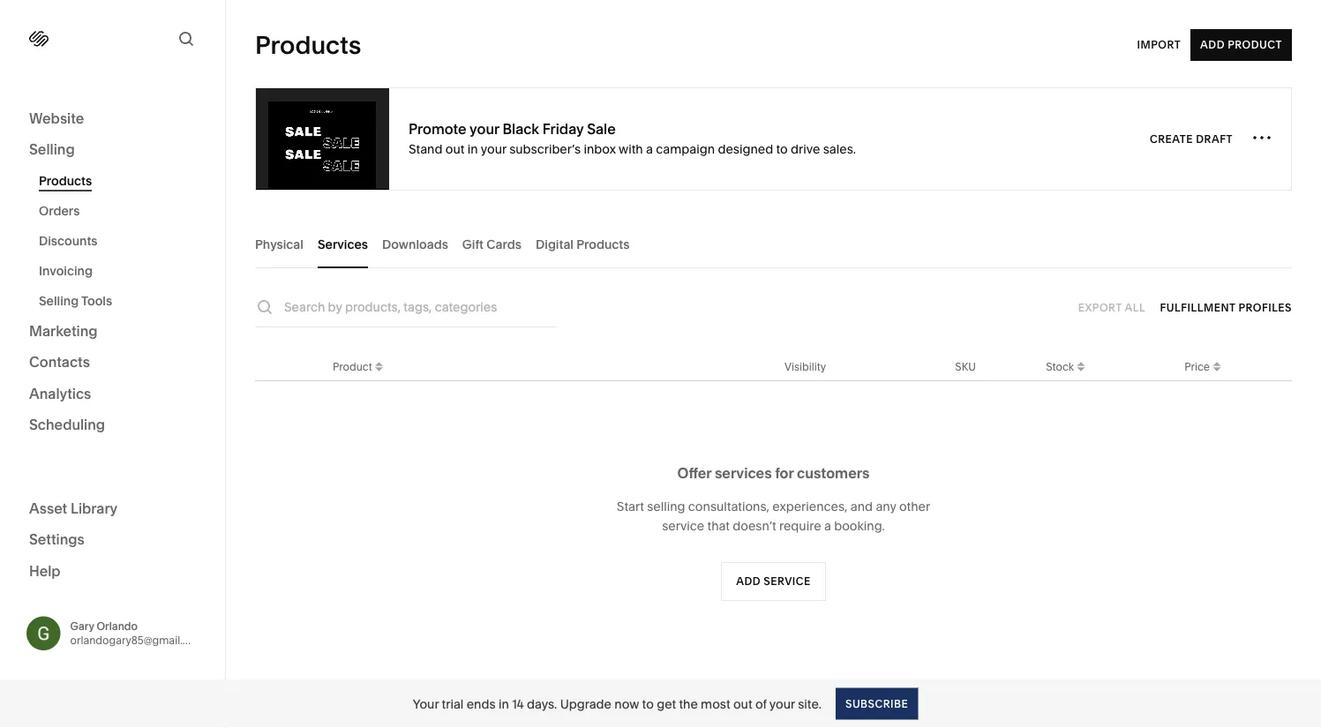 Task type: describe. For each thing, give the bounding box(es) containing it.
marketing
[[29, 322, 98, 339]]

1 horizontal spatial products
[[255, 30, 361, 60]]

most
[[701, 697, 731, 712]]

orlandogary85@gmail.com
[[70, 634, 205, 647]]

products inside "button"
[[577, 237, 630, 252]]

subscribe
[[846, 697, 909, 710]]

products inside 'link'
[[39, 173, 92, 188]]

get
[[657, 697, 676, 712]]

analytics link
[[29, 384, 196, 405]]

black
[[503, 121, 539, 138]]

start
[[617, 499, 644, 514]]

discounts
[[39, 234, 98, 249]]

2 vertical spatial your
[[770, 697, 795, 712]]

services
[[318, 237, 368, 252]]

profiles
[[1239, 301, 1293, 314]]

add product
[[1201, 38, 1283, 51]]

offer
[[678, 464, 712, 482]]

add service button
[[721, 562, 826, 601]]

add service
[[736, 575, 811, 588]]

friday
[[543, 121, 584, 138]]

1 vertical spatial your
[[481, 141, 507, 156]]

promote your black friday sale stand out in your subscriber's inbox with a campaign designed to drive sales.
[[409, 121, 856, 156]]

visibility
[[785, 360, 826, 373]]

stock
[[1046, 360, 1074, 373]]

that
[[708, 519, 730, 534]]

add product button
[[1191, 29, 1293, 61]]

in inside promote your black friday sale stand out in your subscriber's inbox with a campaign designed to drive sales.
[[468, 141, 478, 156]]

campaign
[[656, 141, 715, 156]]

1 vertical spatial to
[[642, 697, 654, 712]]

0 vertical spatial your
[[470, 121, 499, 138]]

any
[[876, 499, 897, 514]]

days.
[[527, 697, 557, 712]]

invoicing
[[39, 264, 93, 279]]

orders
[[39, 204, 80, 219]]

gift
[[462, 237, 484, 252]]

customers
[[797, 464, 870, 482]]

export all
[[1079, 301, 1146, 314]]

product inside button
[[1228, 38, 1283, 51]]

1 vertical spatial in
[[499, 697, 509, 712]]

marketing link
[[29, 321, 196, 342]]

gift cards button
[[462, 220, 522, 268]]

of
[[756, 697, 767, 712]]

asset
[[29, 500, 67, 517]]

site.
[[798, 697, 822, 712]]

selling link
[[29, 140, 196, 161]]

gift cards
[[462, 237, 522, 252]]

other
[[900, 499, 931, 514]]

library
[[71, 500, 118, 517]]

selling for selling
[[29, 141, 75, 158]]

a inside start selling consultations, experiences, and any other service that doesn't require a booking.
[[825, 519, 832, 534]]

14
[[512, 697, 524, 712]]

discounts link
[[39, 226, 206, 256]]

and
[[851, 499, 873, 514]]

designed
[[718, 141, 774, 156]]

for
[[775, 464, 794, 482]]

out inside promote your black friday sale stand out in your subscriber's inbox with a campaign designed to drive sales.
[[446, 141, 465, 156]]

invoicing link
[[39, 256, 206, 286]]

import
[[1138, 38, 1181, 51]]

now
[[615, 697, 639, 712]]

drive
[[791, 141, 821, 156]]

service inside start selling consultations, experiences, and any other service that doesn't require a booking.
[[662, 519, 705, 534]]

offer services for customers
[[678, 464, 870, 482]]

require
[[780, 519, 822, 534]]

scheduling link
[[29, 415, 196, 436]]

help link
[[29, 562, 61, 581]]

settings link
[[29, 530, 196, 551]]

gary
[[70, 620, 94, 633]]

downloads
[[382, 237, 448, 252]]

ends
[[467, 697, 496, 712]]

digital
[[536, 237, 574, 252]]

orders link
[[39, 196, 206, 226]]

physical
[[255, 237, 304, 252]]

selling tools link
[[39, 286, 206, 316]]

create draft button
[[1150, 123, 1233, 155]]



Task type: vqa. For each thing, say whether or not it's contained in the screenshot.
Methods on the top
no



Task type: locate. For each thing, give the bounding box(es) containing it.
a right with
[[646, 141, 653, 156]]

add down doesn't
[[736, 575, 761, 588]]

products
[[255, 30, 361, 60], [39, 173, 92, 188], [577, 237, 630, 252]]

Search by products, tags, categories field
[[284, 298, 556, 317]]

0 vertical spatial product
[[1228, 38, 1283, 51]]

0 horizontal spatial products
[[39, 173, 92, 188]]

to inside promote your black friday sale stand out in your subscriber's inbox with a campaign designed to drive sales.
[[776, 141, 788, 156]]

0 horizontal spatial in
[[468, 141, 478, 156]]

0 vertical spatial a
[[646, 141, 653, 156]]

scheduling
[[29, 416, 105, 433]]

1 horizontal spatial service
[[764, 575, 811, 588]]

0 horizontal spatial service
[[662, 519, 705, 534]]

subscriber's
[[510, 141, 581, 156]]

add right import
[[1201, 38, 1225, 51]]

0 horizontal spatial to
[[642, 697, 654, 712]]

0 horizontal spatial product
[[333, 360, 372, 373]]

your right of
[[770, 697, 795, 712]]

selling tools
[[39, 294, 112, 309]]

1 horizontal spatial product
[[1228, 38, 1283, 51]]

contacts link
[[29, 353, 196, 373]]

consultations,
[[689, 499, 770, 514]]

in right stand
[[468, 141, 478, 156]]

0 vertical spatial selling
[[29, 141, 75, 158]]

asset library
[[29, 500, 118, 517]]

out
[[446, 141, 465, 156], [734, 697, 753, 712]]

1 vertical spatial selling
[[39, 294, 79, 309]]

subscribe button
[[836, 688, 918, 720]]

to left drive
[[776, 141, 788, 156]]

physical button
[[255, 220, 304, 268]]

add
[[1201, 38, 1225, 51], [736, 575, 761, 588]]

1 vertical spatial add
[[736, 575, 761, 588]]

your
[[413, 697, 439, 712]]

asset library link
[[29, 499, 196, 520]]

upgrade
[[560, 697, 612, 712]]

in left the 14
[[499, 697, 509, 712]]

add inside add product button
[[1201, 38, 1225, 51]]

import button
[[1138, 29, 1181, 61]]

products link
[[39, 166, 206, 196]]

your down black
[[481, 141, 507, 156]]

1 horizontal spatial out
[[734, 697, 753, 712]]

draft
[[1197, 132, 1233, 145]]

trial
[[442, 697, 464, 712]]

your left black
[[470, 121, 499, 138]]

tools
[[81, 294, 112, 309]]

0 horizontal spatial add
[[736, 575, 761, 588]]

services button
[[318, 220, 368, 268]]

0 vertical spatial out
[[446, 141, 465, 156]]

price
[[1185, 360, 1210, 373]]

1 vertical spatial service
[[764, 575, 811, 588]]

1 vertical spatial product
[[333, 360, 372, 373]]

services
[[715, 464, 772, 482]]

1 vertical spatial out
[[734, 697, 753, 712]]

product
[[1228, 38, 1283, 51], [333, 360, 372, 373]]

fulfillment
[[1161, 301, 1236, 314]]

to
[[776, 141, 788, 156], [642, 697, 654, 712]]

a
[[646, 141, 653, 156], [825, 519, 832, 534]]

experiences,
[[773, 499, 848, 514]]

selling down website
[[29, 141, 75, 158]]

service down require
[[764, 575, 811, 588]]

your trial ends in 14 days. upgrade now to get the most out of your site.
[[413, 697, 822, 712]]

0 vertical spatial to
[[776, 141, 788, 156]]

export
[[1079, 301, 1123, 314]]

website
[[29, 109, 84, 127]]

selling
[[647, 499, 686, 514]]

1 horizontal spatial to
[[776, 141, 788, 156]]

1 vertical spatial a
[[825, 519, 832, 534]]

a inside promote your black friday sale stand out in your subscriber's inbox with a campaign designed to drive sales.
[[646, 141, 653, 156]]

digital products button
[[536, 220, 630, 268]]

add inside 'add service' "button"
[[736, 575, 761, 588]]

0 vertical spatial products
[[255, 30, 361, 60]]

0 vertical spatial add
[[1201, 38, 1225, 51]]

1 horizontal spatial in
[[499, 697, 509, 712]]

sku
[[956, 360, 976, 373]]

add for add product
[[1201, 38, 1225, 51]]

dropdown icon image
[[372, 357, 386, 371], [1074, 357, 1089, 371], [1210, 357, 1225, 371], [372, 362, 386, 377], [1074, 362, 1089, 377], [1210, 362, 1225, 377]]

out left of
[[734, 697, 753, 712]]

contacts
[[29, 354, 90, 371]]

0 horizontal spatial out
[[446, 141, 465, 156]]

add for add service
[[736, 575, 761, 588]]

orlando
[[97, 620, 138, 633]]

promote
[[409, 121, 467, 138]]

downloads button
[[382, 220, 448, 268]]

selling
[[29, 141, 75, 158], [39, 294, 79, 309]]

tab list
[[255, 220, 1293, 268]]

create draft
[[1150, 132, 1233, 145]]

inbox
[[584, 141, 616, 156]]

tab list containing physical
[[255, 220, 1293, 268]]

0 vertical spatial in
[[468, 141, 478, 156]]

stand
[[409, 141, 443, 156]]

the
[[679, 697, 698, 712]]

create
[[1150, 132, 1194, 145]]

digital products
[[536, 237, 630, 252]]

service down selling
[[662, 519, 705, 534]]

1 horizontal spatial add
[[1201, 38, 1225, 51]]

0 horizontal spatial a
[[646, 141, 653, 156]]

booking.
[[834, 519, 885, 534]]

selling up marketing
[[39, 294, 79, 309]]

1 horizontal spatial a
[[825, 519, 832, 534]]

export all button
[[1079, 292, 1146, 324]]

settings
[[29, 531, 85, 548]]

sale
[[587, 121, 616, 138]]

a down "experiences,"
[[825, 519, 832, 534]]

website link
[[29, 109, 196, 129]]

to left get at the bottom
[[642, 697, 654, 712]]

2 horizontal spatial products
[[577, 237, 630, 252]]

1 vertical spatial products
[[39, 173, 92, 188]]

gary orlando orlandogary85@gmail.com
[[70, 620, 205, 647]]

fulfillment profiles
[[1161, 301, 1293, 314]]

start selling consultations, experiences, and any other service that doesn't require a booking.
[[617, 499, 931, 534]]

fulfillment profiles button
[[1161, 292, 1293, 324]]

your
[[470, 121, 499, 138], [481, 141, 507, 156], [770, 697, 795, 712]]

service inside 'add service' "button"
[[764, 575, 811, 588]]

service
[[662, 519, 705, 534], [764, 575, 811, 588]]

selling for selling tools
[[39, 294, 79, 309]]

0 vertical spatial service
[[662, 519, 705, 534]]

in
[[468, 141, 478, 156], [499, 697, 509, 712]]

doesn't
[[733, 519, 777, 534]]

out down promote
[[446, 141, 465, 156]]

analytics
[[29, 385, 91, 402]]

with
[[619, 141, 643, 156]]

2 vertical spatial products
[[577, 237, 630, 252]]

all
[[1125, 301, 1146, 314]]



